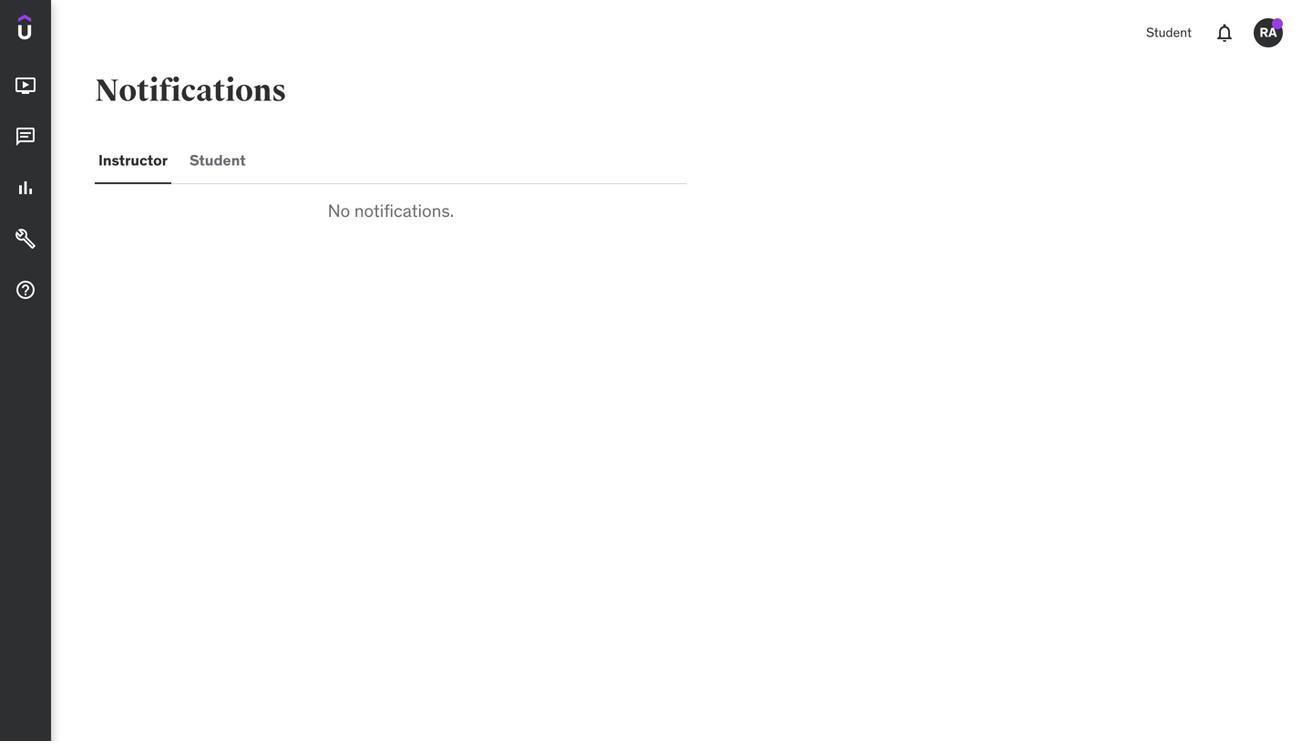 Task type: describe. For each thing, give the bounding box(es) containing it.
student button
[[186, 139, 250, 182]]

3 medium image from the top
[[15, 279, 36, 301]]

notifications image
[[1215, 22, 1236, 44]]

no
[[328, 200, 350, 222]]

you have alerts image
[[1273, 18, 1284, 29]]

ra link
[[1247, 11, 1291, 55]]

student for student link
[[1147, 24, 1193, 41]]

student for 'student' button
[[190, 151, 246, 170]]

instructor
[[98, 151, 168, 170]]

udemy image
[[18, 15, 101, 46]]



Task type: locate. For each thing, give the bounding box(es) containing it.
notifications.
[[355, 200, 454, 222]]

2 vertical spatial medium image
[[15, 279, 36, 301]]

ra
[[1260, 24, 1278, 41]]

1 vertical spatial student
[[190, 151, 246, 170]]

1 medium image from the top
[[15, 75, 36, 97]]

medium image
[[15, 177, 36, 199], [15, 228, 36, 250], [15, 279, 36, 301]]

0 vertical spatial student
[[1147, 24, 1193, 41]]

student inside button
[[190, 151, 246, 170]]

student left notifications icon
[[1147, 24, 1193, 41]]

notifications
[[95, 72, 287, 110]]

1 vertical spatial medium image
[[15, 126, 36, 148]]

0 horizontal spatial student
[[190, 151, 246, 170]]

medium image
[[15, 75, 36, 97], [15, 126, 36, 148]]

1 vertical spatial medium image
[[15, 228, 36, 250]]

instructor button
[[95, 139, 171, 182]]

student
[[1147, 24, 1193, 41], [190, 151, 246, 170]]

1 medium image from the top
[[15, 177, 36, 199]]

2 medium image from the top
[[15, 228, 36, 250]]

2 medium image from the top
[[15, 126, 36, 148]]

0 vertical spatial medium image
[[15, 75, 36, 97]]

student link
[[1136, 11, 1204, 55]]

no notifications.
[[328, 200, 454, 222]]

student down notifications
[[190, 151, 246, 170]]

0 vertical spatial medium image
[[15, 177, 36, 199]]

1 horizontal spatial student
[[1147, 24, 1193, 41]]



Task type: vqa. For each thing, say whether or not it's contained in the screenshot.
Student corresponding to 'Student' link
yes



